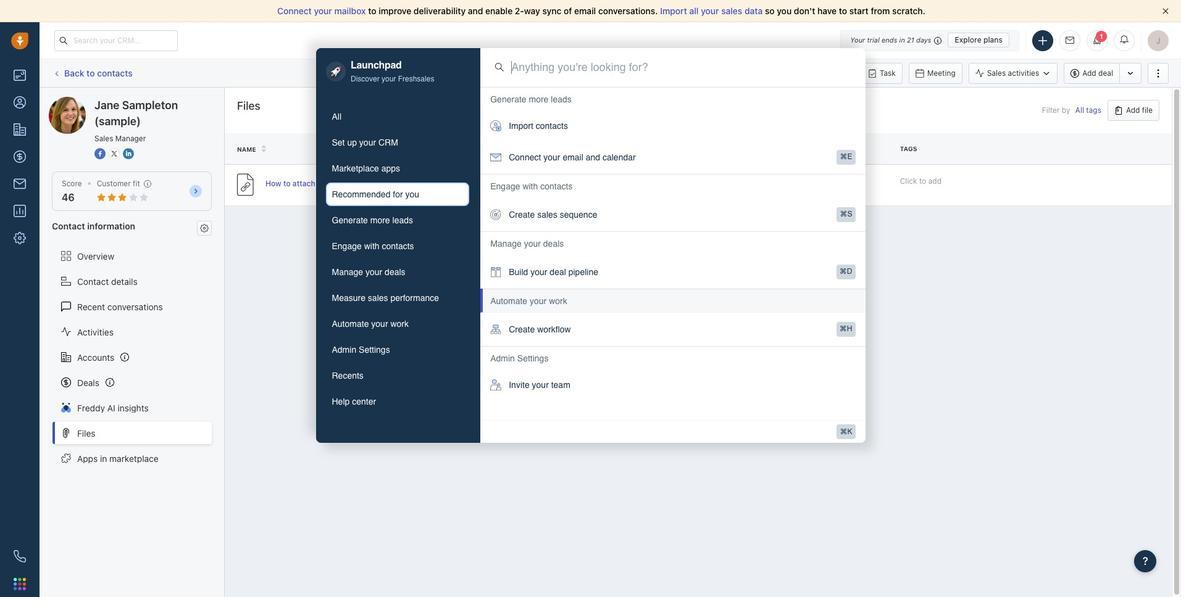 Task type: vqa. For each thing, say whether or not it's contained in the screenshot.


Task type: locate. For each thing, give the bounding box(es) containing it.
set
[[332, 138, 345, 148]]

send email image
[[1066, 37, 1075, 45]]

1 vertical spatial deals
[[385, 268, 405, 278]]

0 vertical spatial manage your deals
[[490, 239, 564, 249]]

so
[[765, 6, 775, 16]]

1 horizontal spatial all
[[1076, 106, 1084, 115]]

improve
[[379, 6, 411, 16]]

admin settings up recents
[[332, 345, 390, 355]]

1 vertical spatial create
[[509, 325, 535, 335]]

1 horizontal spatial sales
[[537, 210, 558, 220]]

deals down engage with contacts button
[[385, 268, 405, 278]]

deal left pipeline
[[550, 267, 566, 277]]

from
[[871, 6, 890, 16]]

and
[[468, 6, 483, 16], [586, 153, 600, 163]]

2 create from the top
[[509, 325, 535, 335]]

email
[[574, 6, 596, 16], [563, 153, 583, 163]]

0 vertical spatial with
[[523, 182, 538, 191]]

connect your mailbox link
[[277, 6, 368, 16]]

your right up
[[359, 138, 376, 148]]

sales
[[987, 68, 1006, 78], [94, 134, 113, 143]]

contact down 46 button
[[52, 221, 85, 232]]

sales inside button
[[368, 294, 388, 303]]

46 button
[[62, 192, 75, 203]]

up
[[347, 138, 357, 148]]

explore plans link
[[948, 33, 1010, 48]]

2 horizontal spatial sales
[[721, 6, 742, 16]]

your down measure sales performance
[[371, 320, 388, 329]]

deals up build your deal pipeline
[[543, 239, 564, 249]]

with inside button
[[364, 242, 380, 252]]

to right how
[[283, 179, 291, 188]]

activities
[[77, 327, 114, 338]]

engage left james
[[490, 182, 520, 191]]

sales down james peterson
[[537, 210, 558, 220]]

contacts up the owner
[[536, 121, 568, 131]]

in left 21
[[899, 36, 905, 44]]

generate more leads
[[490, 95, 572, 104], [490, 95, 572, 104], [332, 216, 413, 226]]

0 horizontal spatial sales
[[368, 294, 388, 303]]

in right apps
[[100, 454, 107, 464]]

settings up invite your team
[[517, 354, 549, 364]]

1 vertical spatial import
[[509, 121, 533, 131]]

details
[[111, 276, 138, 287]]

deal down 1 link in the right of the page
[[1099, 68, 1113, 78]]

1 vertical spatial manage
[[332, 268, 363, 278]]

1 horizontal spatial and
[[586, 153, 600, 163]]

1 horizontal spatial connect
[[509, 153, 541, 163]]

contact for contact details
[[77, 276, 109, 287]]

files up the name
[[237, 99, 260, 112]]

your down launchpad
[[382, 75, 396, 84]]

generate more leads heading
[[490, 93, 572, 106], [490, 93, 572, 106]]

start
[[850, 6, 869, 16]]

1 vertical spatial you
[[405, 190, 419, 200]]

invite your team
[[509, 380, 571, 390]]

sales inside list of options 'list box'
[[537, 210, 558, 220]]

engage with contacts up manage your deals button
[[332, 242, 414, 252]]

0 horizontal spatial work
[[391, 320, 409, 329]]

automate your work up create workflow
[[490, 296, 567, 306]]

0 horizontal spatial deal
[[550, 267, 566, 277]]

0 vertical spatial engage with contacts
[[490, 182, 573, 191]]

score
[[62, 179, 82, 188]]

plans
[[984, 35, 1003, 44]]

contacts inside button
[[382, 242, 414, 252]]

deal inside button
[[1099, 68, 1113, 78]]

1 horizontal spatial import
[[660, 6, 687, 16]]

tab list
[[326, 105, 469, 414]]

manage inside manage your deals button
[[332, 268, 363, 278]]

create up "manage your deals" heading
[[509, 210, 535, 220]]

to right back
[[87, 68, 95, 78]]

contacts up manage your deals button
[[382, 242, 414, 252]]

46
[[62, 192, 75, 203]]

1 horizontal spatial add
[[1126, 106, 1140, 115]]

1 horizontal spatial work
[[549, 296, 567, 306]]

0 vertical spatial automate your work
[[490, 296, 567, 306]]

import left all
[[660, 6, 687, 16]]

settings up recents button
[[359, 345, 390, 355]]

set up your crm
[[332, 138, 398, 148]]

0 horizontal spatial connect
[[277, 6, 312, 16]]

your left "team"
[[532, 380, 549, 390]]

work inside button
[[391, 320, 409, 329]]

all up "set"
[[332, 112, 342, 122]]

1 horizontal spatial deal
[[1099, 68, 1113, 78]]

0 horizontal spatial admin
[[332, 345, 356, 355]]

deliverability
[[414, 6, 466, 16]]

automate your work down measure sales performance
[[332, 320, 409, 329]]

leads inside button
[[392, 216, 413, 226]]

you
[[777, 6, 792, 16], [405, 190, 419, 200]]

0 horizontal spatial engage with contacts
[[332, 242, 414, 252]]

in
[[899, 36, 905, 44], [100, 454, 107, 464]]

⌘ k
[[840, 428, 853, 436]]

0 vertical spatial contact
[[52, 221, 85, 232]]

0 horizontal spatial automate your work
[[332, 320, 409, 329]]

add
[[929, 176, 942, 186]]

files
[[237, 99, 260, 112], [77, 428, 95, 439]]

back to contacts
[[64, 68, 133, 78]]

manage up "build"
[[490, 239, 522, 249]]

measure sales performance
[[332, 294, 439, 303]]

phone image
[[14, 551, 26, 563]]

1 vertical spatial contact
[[77, 276, 109, 287]]

leads inside list of options 'list box'
[[551, 95, 572, 104]]

generate more leads button
[[326, 209, 469, 232]]

contacts down search your crm... text field
[[97, 68, 133, 78]]

add left file
[[1126, 106, 1140, 115]]

create
[[509, 210, 535, 220], [509, 325, 535, 335]]

generate more leads inside list of options 'list box'
[[490, 95, 572, 104]]

manage up measure
[[332, 268, 363, 278]]

file
[[1142, 106, 1153, 115]]

contacts up create sales sequence at the top of page
[[540, 182, 573, 191]]

add for add file
[[1126, 106, 1140, 115]]

0 horizontal spatial all
[[332, 112, 342, 122]]

manage
[[490, 239, 522, 249], [332, 268, 363, 278]]

center
[[352, 397, 376, 407]]

0 vertical spatial in
[[899, 36, 905, 44]]

1 vertical spatial with
[[364, 242, 380, 252]]

1 horizontal spatial manage
[[490, 239, 522, 249]]

admin settings inside admin settings button
[[332, 345, 390, 355]]

⌘ for sequence
[[840, 210, 848, 219]]

0 vertical spatial and
[[468, 6, 483, 16]]

email up peterson
[[563, 153, 583, 163]]

have
[[818, 6, 837, 16]]

manage your deals up "build"
[[490, 239, 564, 249]]

0 vertical spatial add
[[1083, 68, 1097, 78]]

manage your deals
[[490, 239, 564, 249], [332, 268, 405, 278]]

scratch.
[[892, 6, 926, 16]]

0 horizontal spatial deals
[[385, 268, 405, 278]]

you right so
[[777, 6, 792, 16]]

to right files at the top left
[[334, 179, 342, 188]]

0 horizontal spatial engage
[[332, 242, 362, 252]]

1 vertical spatial manage your deals
[[332, 268, 405, 278]]

0 vertical spatial import
[[660, 6, 687, 16]]

by
[[1062, 106, 1070, 115]]

back to contacts link
[[52, 63, 133, 83]]

automate down "build"
[[490, 296, 527, 306]]

deals inside button
[[385, 268, 405, 278]]

1 vertical spatial sales
[[94, 134, 113, 143]]

add inside button
[[1083, 68, 1097, 78]]

manage inside "manage your deals" heading
[[490, 239, 522, 249]]

manage your deals up measure sales performance
[[332, 268, 405, 278]]

0 horizontal spatial import
[[509, 121, 533, 131]]

your up "build"
[[524, 239, 541, 249]]

0 horizontal spatial sales
[[94, 134, 113, 143]]

task button
[[862, 63, 903, 84]]

connect left mailbox
[[277, 6, 312, 16]]

ai
[[107, 403, 115, 413]]

admin up 'invite'
[[490, 354, 515, 364]]

0 horizontal spatial manage
[[332, 268, 363, 278]]

0 vertical spatial deal
[[1099, 68, 1113, 78]]

connect up james
[[509, 153, 541, 163]]

how to attach files to contacts?
[[266, 179, 379, 188]]

1 vertical spatial and
[[586, 153, 600, 163]]

0 horizontal spatial files
[[77, 428, 95, 439]]

1 vertical spatial connect
[[509, 153, 541, 163]]

trial
[[867, 36, 880, 44]]

admin up recents
[[332, 345, 356, 355]]

connect your mailbox to improve deliverability and enable 2-way sync of email conversations. import all your sales data so you don't have to start from scratch.
[[277, 6, 926, 16]]

recommended
[[332, 190, 391, 200]]

0 vertical spatial connect
[[277, 6, 312, 16]]

more inside button
[[370, 216, 390, 226]]

engage inside button
[[332, 242, 362, 252]]

add down 1 link in the right of the page
[[1083, 68, 1097, 78]]

import inside list of options 'list box'
[[509, 121, 533, 131]]

1 vertical spatial engage with contacts
[[332, 242, 414, 252]]

work up admin settings button
[[391, 320, 409, 329]]

0 horizontal spatial automate
[[332, 320, 369, 329]]

automate down measure
[[332, 320, 369, 329]]

0 horizontal spatial settings
[[359, 345, 390, 355]]

contact for contact information
[[52, 221, 85, 232]]

1 vertical spatial in
[[100, 454, 107, 464]]

0 vertical spatial work
[[549, 296, 567, 306]]

engage with contacts heading
[[490, 180, 573, 193]]

1 create from the top
[[509, 210, 535, 220]]

connect inside list of options 'list box'
[[509, 153, 541, 163]]

0 horizontal spatial in
[[100, 454, 107, 464]]

with up manage your deals button
[[364, 242, 380, 252]]

add inside button
[[1126, 106, 1140, 115]]

to left add
[[919, 176, 927, 186]]

1 horizontal spatial manage your deals
[[490, 239, 564, 249]]

automate
[[490, 296, 527, 306], [332, 320, 369, 329]]

0 horizontal spatial manage your deals
[[332, 268, 405, 278]]

sales activities button
[[969, 63, 1064, 84], [969, 63, 1058, 84]]

1 horizontal spatial settings
[[517, 354, 549, 364]]

contact
[[52, 221, 85, 232], [77, 276, 109, 287]]

conversations
[[107, 302, 163, 312]]

0 vertical spatial sales
[[987, 68, 1006, 78]]

sales inside the jane sampleton (sample) sales manager
[[94, 134, 113, 143]]

add
[[1083, 68, 1097, 78], [1126, 106, 1140, 115]]

engage with contacts inside list of options 'list box'
[[490, 182, 573, 191]]

1 horizontal spatial engage with contacts
[[490, 182, 573, 191]]

1 horizontal spatial with
[[523, 182, 538, 191]]

sales for measure sales performance
[[368, 294, 388, 303]]

0 vertical spatial manage
[[490, 239, 522, 249]]

phone element
[[7, 545, 32, 569]]

help
[[332, 397, 350, 407]]

email right of at the left of the page
[[574, 6, 596, 16]]

your
[[851, 36, 865, 44]]

1 horizontal spatial admin settings
[[490, 354, 549, 364]]

import contacts
[[509, 121, 568, 131]]

your right all
[[701, 6, 719, 16]]

1 vertical spatial deal
[[550, 267, 566, 277]]

1 vertical spatial email
[[563, 153, 583, 163]]

2-
[[515, 6, 524, 16]]

manage your deals inside button
[[332, 268, 405, 278]]

manager
[[115, 134, 146, 143]]

crm
[[379, 138, 398, 148]]

sales right measure
[[368, 294, 388, 303]]

1 vertical spatial files
[[77, 428, 95, 439]]

1 horizontal spatial deals
[[543, 239, 564, 249]]

import up the owner
[[509, 121, 533, 131]]

generate inside button
[[332, 216, 368, 226]]

0 vertical spatial email
[[574, 6, 596, 16]]

sales down (sample) at the top
[[94, 134, 113, 143]]

0 horizontal spatial admin settings
[[332, 345, 390, 355]]

1 horizontal spatial automate your work
[[490, 296, 567, 306]]

0 vertical spatial deals
[[543, 239, 564, 249]]

1 horizontal spatial admin
[[490, 354, 515, 364]]

h
[[847, 325, 853, 334]]

settings
[[359, 345, 390, 355], [517, 354, 549, 364]]

1 vertical spatial automate
[[332, 320, 369, 329]]

back
[[64, 68, 84, 78]]

engage up measure
[[332, 242, 362, 252]]

days
[[916, 36, 931, 44]]

work up workflow
[[549, 296, 567, 306]]

list of options list box
[[481, 87, 865, 400]]

1 vertical spatial automate your work
[[332, 320, 409, 329]]

0 horizontal spatial you
[[405, 190, 419, 200]]

0 vertical spatial engage
[[490, 182, 520, 191]]

automate your work inside list of options 'list box'
[[490, 296, 567, 306]]

your trial ends in 21 days
[[851, 36, 931, 44]]

engage with contacts up create sales sequence at the top of page
[[490, 182, 573, 191]]

1 vertical spatial add
[[1126, 106, 1140, 115]]

automate your work
[[490, 296, 567, 306], [332, 320, 409, 329]]

0 vertical spatial automate
[[490, 296, 527, 306]]

tab list containing all
[[326, 105, 469, 414]]

0 horizontal spatial add
[[1083, 68, 1097, 78]]

your
[[314, 6, 332, 16], [701, 6, 719, 16], [382, 75, 396, 84], [359, 138, 376, 148], [544, 153, 560, 163], [524, 239, 541, 249], [531, 267, 547, 277], [366, 268, 382, 278], [530, 296, 547, 306], [371, 320, 388, 329], [532, 380, 549, 390]]

0 vertical spatial files
[[237, 99, 260, 112]]

connect for connect your mailbox to improve deliverability and enable 2-way sync of email conversations. import all your sales data so you don't have to start from scratch.
[[277, 6, 312, 16]]

automate your work heading
[[490, 295, 567, 308]]

1 horizontal spatial automate
[[490, 296, 527, 306]]

sales left data
[[721, 6, 742, 16]]

admin settings up 'invite'
[[490, 354, 549, 364]]

marketplace
[[109, 454, 159, 464]]

file type
[[616, 146, 648, 153]]

sales for create sales sequence
[[537, 210, 558, 220]]

and left enable
[[468, 6, 483, 16]]

freshworks switcher image
[[14, 579, 26, 591]]

engage with contacts
[[490, 182, 573, 191], [332, 242, 414, 252]]

0 vertical spatial create
[[509, 210, 535, 220]]

and left calendar
[[586, 153, 600, 163]]

2 vertical spatial sales
[[368, 294, 388, 303]]

admin settings inside list of options 'list box'
[[490, 354, 549, 364]]

sales left activities
[[987, 68, 1006, 78]]

settings inside heading
[[517, 354, 549, 364]]

all right by
[[1076, 106, 1084, 115]]

engage with contacts inside button
[[332, 242, 414, 252]]

manage your deals button
[[326, 261, 469, 284]]

all
[[690, 6, 699, 16]]

0 vertical spatial you
[[777, 6, 792, 16]]

1 horizontal spatial in
[[899, 36, 905, 44]]

admin inside button
[[332, 345, 356, 355]]

contact up recent
[[77, 276, 109, 287]]

files up apps
[[77, 428, 95, 439]]

create up admin settings heading
[[509, 325, 535, 335]]

leads
[[551, 95, 572, 104], [551, 95, 572, 104], [392, 216, 413, 226]]

measure
[[332, 294, 366, 303]]

1 vertical spatial engage
[[332, 242, 362, 252]]

admin settings
[[332, 345, 390, 355], [490, 354, 549, 364]]

1 vertical spatial sales
[[537, 210, 558, 220]]

0 horizontal spatial with
[[364, 242, 380, 252]]

1 vertical spatial work
[[391, 320, 409, 329]]

with left peterson
[[523, 182, 538, 191]]

you right for
[[405, 190, 419, 200]]

with
[[523, 182, 538, 191], [364, 242, 380, 252]]

1 horizontal spatial engage
[[490, 182, 520, 191]]

file
[[616, 146, 630, 153]]



Task type: describe. For each thing, give the bounding box(es) containing it.
sales activities
[[987, 68, 1039, 78]]

automate inside button
[[332, 320, 369, 329]]

engage inside heading
[[490, 182, 520, 191]]

build your deal pipeline
[[509, 267, 598, 277]]

⌘ d
[[840, 267, 853, 276]]

d
[[847, 267, 853, 276]]

team
[[551, 380, 571, 390]]

sequence
[[560, 210, 597, 220]]

sampleton
[[122, 99, 178, 112]]

click
[[900, 176, 917, 186]]

help center
[[332, 397, 376, 407]]

recent conversations
[[77, 302, 163, 312]]

0 horizontal spatial and
[[468, 6, 483, 16]]

to right mailbox
[[368, 6, 376, 16]]

freddy ai insights
[[77, 403, 149, 413]]

discover
[[351, 75, 380, 84]]

workflow
[[537, 325, 571, 335]]

files
[[317, 179, 332, 188]]

add deal
[[1083, 68, 1113, 78]]

your right "build"
[[531, 267, 547, 277]]

owner
[[521, 146, 546, 153]]

⌘ for deal
[[840, 267, 847, 276]]

contact details
[[77, 276, 138, 287]]

import all your sales data link
[[660, 6, 765, 16]]

deal inside list of options 'list box'
[[550, 267, 566, 277]]

admin settings heading
[[490, 353, 549, 365]]

your up create workflow
[[530, 296, 547, 306]]

your left mailbox
[[314, 6, 332, 16]]

s
[[848, 210, 853, 219]]

contacts inside heading
[[540, 182, 573, 191]]

measure sales performance button
[[326, 287, 469, 310]]

with inside heading
[[523, 182, 538, 191]]

don't
[[794, 6, 815, 16]]

all inside button
[[332, 112, 342, 122]]

customer fit
[[97, 179, 140, 188]]

tags
[[900, 145, 917, 153]]

help center button
[[326, 391, 469, 414]]

apps in marketplace
[[77, 454, 159, 464]]

freddy
[[77, 403, 105, 413]]

of
[[564, 6, 572, 16]]

launchpad discover your freshsales
[[351, 60, 434, 84]]

email inside list of options 'list box'
[[563, 153, 583, 163]]

automate inside heading
[[490, 296, 527, 306]]

filter by all tags
[[1042, 106, 1102, 115]]

for
[[393, 190, 403, 200]]

add deal button
[[1064, 63, 1120, 84]]

⌘ s
[[840, 210, 853, 219]]

added
[[806, 146, 828, 153]]

jane sampleton (sample) sales manager
[[94, 99, 178, 143]]

1 horizontal spatial files
[[237, 99, 260, 112]]

on
[[830, 146, 839, 153]]

admin settings button
[[326, 339, 469, 362]]

set up your crm button
[[326, 131, 469, 155]]

deals
[[77, 378, 99, 388]]

freshsales
[[398, 75, 434, 84]]

(sample)
[[94, 115, 141, 128]]

mailbox
[[334, 6, 366, 16]]

way
[[524, 6, 540, 16]]

⌘ for email
[[840, 153, 848, 161]]

your up measure sales performance
[[366, 268, 382, 278]]

⌘ h
[[840, 325, 853, 334]]

create for create workflow
[[509, 325, 535, 335]]

deals inside heading
[[543, 239, 564, 249]]

fit
[[133, 179, 140, 188]]

type
[[631, 146, 648, 153]]

1 link
[[1087, 30, 1108, 51]]

explore
[[955, 35, 982, 44]]

create for create sales sequence
[[509, 210, 535, 220]]

task
[[880, 68, 896, 78]]

filter
[[1042, 106, 1060, 115]]

1 horizontal spatial sales
[[987, 68, 1006, 78]]

generate inside list of options 'list box'
[[490, 95, 527, 104]]

score 46
[[62, 179, 82, 203]]

apps
[[77, 454, 98, 464]]

connect for connect your email and calendar
[[509, 153, 541, 163]]

0 vertical spatial sales
[[721, 6, 742, 16]]

manage your deals inside list of options 'list box'
[[490, 239, 564, 249]]

launchpad
[[351, 60, 402, 71]]

admin inside heading
[[490, 354, 515, 364]]

⌘ e
[[840, 153, 853, 161]]

conversations.
[[598, 6, 658, 16]]

more inside list of options 'list box'
[[529, 95, 549, 104]]

enable
[[485, 6, 513, 16]]

customer
[[97, 179, 131, 188]]

you inside button
[[405, 190, 419, 200]]

marketplace apps button
[[326, 157, 469, 181]]

add file
[[1126, 106, 1153, 115]]

automate your work button
[[326, 313, 469, 336]]

close image
[[1163, 8, 1169, 14]]

tags
[[1086, 106, 1102, 115]]

james
[[521, 180, 544, 190]]

Search your CRM... text field
[[54, 30, 178, 51]]

recent
[[77, 302, 105, 312]]

sync
[[543, 6, 562, 16]]

k
[[848, 428, 853, 436]]

recents
[[332, 371, 364, 381]]

engage with contacts button
[[326, 235, 469, 258]]

attach
[[293, 179, 315, 188]]

recommended for you button
[[326, 183, 469, 206]]

and inside list of options 'list box'
[[586, 153, 600, 163]]

recommended for you
[[332, 190, 419, 200]]

your up james peterson
[[544, 153, 560, 163]]

all tags link
[[1076, 106, 1102, 115]]

to inside back to contacts link
[[87, 68, 95, 78]]

press-command-k-to-open-and-close element
[[837, 425, 856, 440]]

jane
[[94, 99, 119, 112]]

add for add deal
[[1083, 68, 1097, 78]]

how
[[266, 179, 281, 188]]

your inside launchpad discover your freshsales
[[382, 75, 396, 84]]

recents button
[[326, 365, 469, 388]]

⌘ inside press-command-k-to-open-and-close element
[[840, 428, 848, 436]]

data
[[745, 6, 763, 16]]

james peterson
[[521, 180, 577, 190]]

e
[[848, 153, 853, 161]]

mng settings image
[[200, 224, 209, 233]]

added on
[[806, 146, 839, 153]]

21
[[907, 36, 915, 44]]

Anything you're looking for? field
[[511, 60, 851, 75]]

1 horizontal spatial you
[[777, 6, 792, 16]]

add file button
[[1108, 100, 1160, 121]]

name
[[237, 146, 256, 153]]

settings inside button
[[359, 345, 390, 355]]

contact information
[[52, 221, 135, 232]]

to left start
[[839, 6, 847, 16]]

automate your work inside button
[[332, 320, 409, 329]]

work inside heading
[[549, 296, 567, 306]]

overview
[[77, 251, 114, 262]]

generate more leads inside generate more leads button
[[332, 216, 413, 226]]

manage your deals heading
[[490, 238, 564, 250]]



